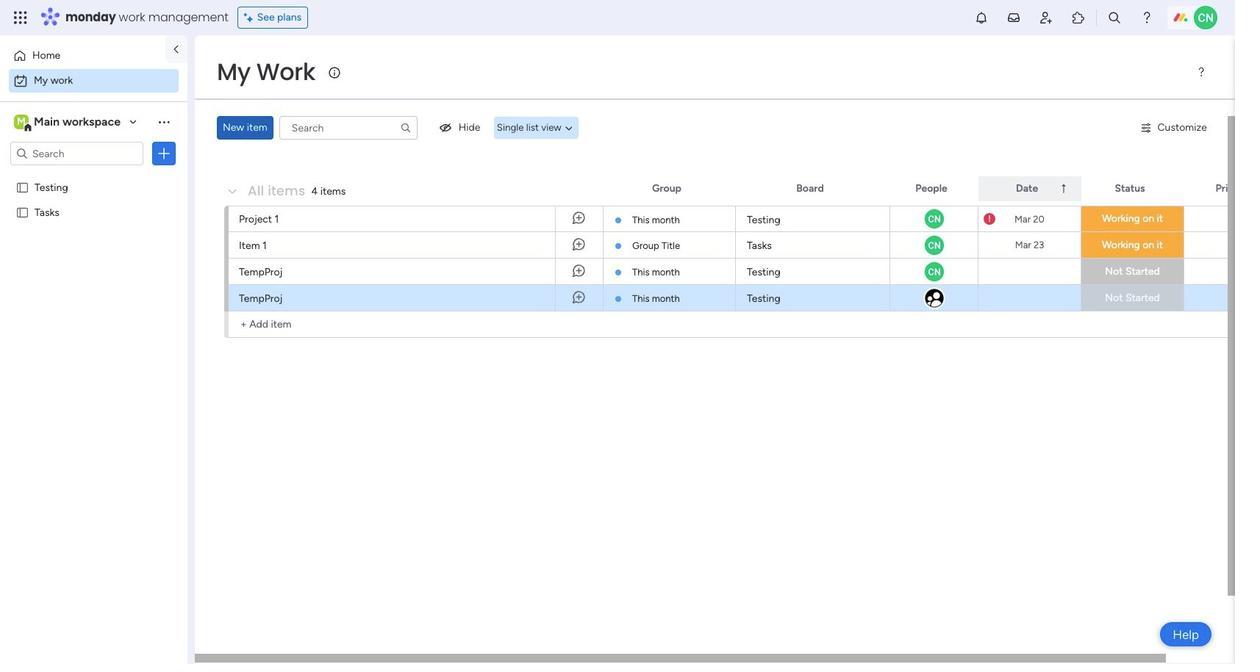 Task type: vqa. For each thing, say whether or not it's contained in the screenshot.
Back to workspace icon
no



Task type: locate. For each thing, give the bounding box(es) containing it.
column header
[[979, 177, 1082, 202]]

sort image
[[1059, 183, 1070, 195]]

1 vertical spatial option
[[9, 69, 179, 93]]

1 vertical spatial public board image
[[15, 205, 29, 219]]

0 vertical spatial option
[[9, 44, 157, 68]]

update feed image
[[1007, 10, 1022, 25]]

options image
[[157, 146, 171, 161]]

Search in workspace field
[[31, 145, 123, 162]]

search image
[[400, 122, 412, 134]]

list box
[[0, 172, 188, 423]]

None search field
[[279, 116, 418, 140]]

0 vertical spatial public board image
[[15, 180, 29, 194]]

option
[[9, 44, 157, 68], [9, 69, 179, 93], [0, 174, 188, 177]]

1 public board image from the top
[[15, 180, 29, 194]]

2 vertical spatial option
[[0, 174, 188, 177]]

public board image
[[15, 180, 29, 194], [15, 205, 29, 219]]

cool name image
[[1194, 6, 1218, 29]]

select product image
[[13, 10, 28, 25]]



Task type: describe. For each thing, give the bounding box(es) containing it.
notifications image
[[975, 10, 989, 25]]

menu image
[[1196, 66, 1208, 78]]

workspace selection element
[[14, 113, 123, 132]]

search everything image
[[1108, 10, 1122, 25]]

help image
[[1140, 10, 1155, 25]]

workspace options image
[[157, 115, 171, 129]]

see plans image
[[244, 10, 257, 26]]

invite members image
[[1039, 10, 1054, 25]]

2 public board image from the top
[[15, 205, 29, 219]]

monday marketplace image
[[1072, 10, 1086, 25]]

v2 overdue deadline image
[[984, 212, 996, 226]]

Filter dashboard by text search field
[[279, 116, 418, 140]]

workspace image
[[14, 114, 29, 130]]



